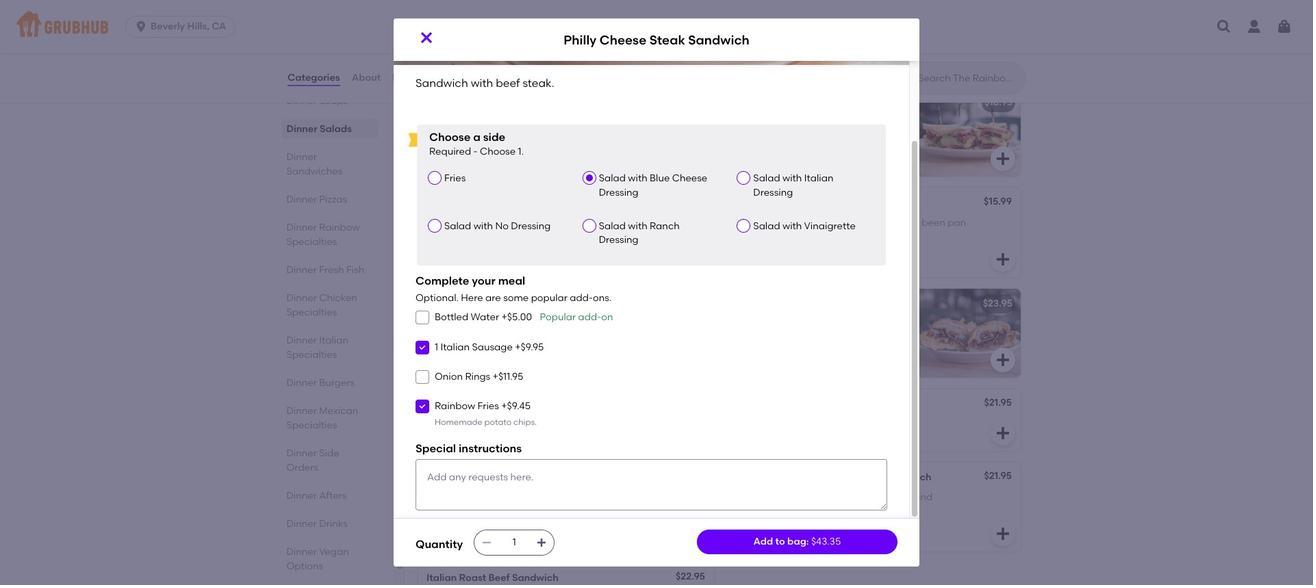 Task type: locate. For each thing, give the bounding box(es) containing it.
or left fries.
[[475, 60, 483, 70]]

sandwich with beef steak.
[[416, 77, 557, 90]]

1 horizontal spatial steak
[[650, 32, 685, 48]]

been left pan
[[922, 217, 946, 229]]

with up grilled cheese & bacon sandwich
[[783, 173, 802, 184]]

specialties inside the dinner rainbow specialties
[[287, 236, 338, 248]]

and inside "featuring the rainbows fresh made hand rolled meatballs, served on a sandwich roll with meat sauce, onions and mozzarella cheese."
[[459, 533, 478, 545]]

onions right peppers
[[881, 491, 912, 503]]

open
[[427, 116, 453, 128]]

dinner inside dinner mexican specialties
[[287, 405, 317, 417]]

add- inside the complete your meal optional. here are some popular add-ons.
[[570, 292, 593, 304]]

0 vertical spatial onions
[[881, 491, 912, 503]]

fresh up lettuce,
[[427, 217, 451, 229]]

dressing inside salad with blue cheese dressing
[[599, 187, 639, 198]]

1 horizontal spatial cooked
[[733, 231, 768, 242]]

0 vertical spatial a
[[473, 130, 481, 143]]

peppers
[[841, 491, 879, 503]]

0 vertical spatial &
[[805, 197, 812, 209]]

sandwich up grilled.
[[752, 217, 797, 229]]

dinner inside dinner sandwiches
[[287, 151, 317, 163]]

0 horizontal spatial chicken
[[320, 292, 358, 304]]

0 vertical spatial sliced
[[454, 217, 481, 229]]

0 vertical spatial has
[[903, 217, 920, 229]]

sliced
[[733, 491, 761, 503]]

salad right lightly
[[599, 220, 626, 232]]

dinner up dinner chicken specialties
[[287, 264, 317, 276]]

specialties for chicken
[[287, 307, 338, 318]]

been inside sandwich with thinly sliced beef that has been cooked over a dry heat.
[[617, 318, 641, 329]]

1 vertical spatial and
[[914, 491, 933, 503]]

0 horizontal spatial that
[[576, 318, 596, 329]]

cooked down hot
[[733, 231, 768, 242]]

sandwich with thinly sliced beef that has been cooked over a dry heat.
[[427, 318, 641, 343]]

0 vertical spatial chicken
[[483, 217, 519, 229]]

+ right dry
[[515, 341, 521, 353]]

with inside salad with ranch dressing
[[628, 220, 648, 232]]

been for hot sandwich filled with cheese that has been pan cooked or grilled.
[[922, 217, 946, 229]]

sliced up tomato,
[[454, 217, 481, 229]]

dinner inside dinner sandwiches includes salad or fries.
[[416, 41, 463, 58]]

dinner down the categories
[[287, 95, 317, 107]]

cheese. inside "featuring the rainbows fresh made hand rolled meatballs, served on a sandwich roll with meat sauce, onions and mozzarella cheese."
[[533, 533, 568, 545]]

dinner inside dinner italian specialties
[[287, 335, 317, 346]]

1 vertical spatial choice
[[520, 245, 551, 256]]

dinner italian specialties
[[287, 335, 349, 361]]

1 vertical spatial of
[[554, 245, 563, 256]]

sandwiches inside dinner sandwiches includes salad or fries.
[[466, 41, 554, 58]]

a inside "featuring the rainbows fresh made hand rolled meatballs, served on a sandwich roll with meat sauce, onions and mozzarella cheese."
[[580, 505, 586, 517]]

sandwiches for dinner sandwiches includes salad or fries.
[[466, 41, 554, 58]]

specialties inside dinner italian specialties
[[287, 349, 338, 361]]

1 vertical spatial $23.95
[[983, 298, 1013, 310]]

sandwich left -
[[427, 144, 471, 156]]

0 vertical spatial philly
[[564, 32, 597, 48]]

with for sandwich with beef steak.
[[471, 77, 493, 90]]

ranch
[[650, 220, 680, 232]]

cheese for philly cheese steak sandwich
[[600, 32, 647, 48]]

0 vertical spatial fresh
[[530, 130, 553, 142]]

dry
[[494, 331, 509, 343]]

2 vertical spatial sandwich
[[427, 519, 471, 531]]

of down required
[[460, 158, 469, 170]]

salad for salad with ranch dressing
[[599, 220, 626, 232]]

dinner soups
[[287, 95, 348, 107]]

dinner left drinks
[[287, 518, 317, 530]]

sandwiches up dinner pizzas
[[287, 166, 343, 177]]

that for beef
[[576, 318, 596, 329]]

chicken for sliced
[[483, 217, 519, 229]]

salad left blue on the top
[[599, 173, 626, 184]]

Input item quantity number field
[[499, 531, 529, 555]]

dinner drinks
[[287, 518, 348, 530]]

and inside sliced italian sausage, peppers onions and mozzarella cheese.
[[914, 491, 933, 503]]

about button
[[351, 53, 381, 103]]

0 horizontal spatial sliced
[[454, 217, 481, 229]]

cheese. down sauce,
[[533, 533, 568, 545]]

has down the ons.
[[598, 318, 615, 329]]

italian style sausage & peppers sandwich
[[733, 472, 932, 484]]

chicken club sandwich image
[[611, 189, 714, 278]]

dressing right 'no'
[[511, 220, 551, 232]]

dinner up options
[[287, 546, 317, 558]]

dinner down dinner fresh fish
[[287, 292, 317, 304]]

0 vertical spatial sandwiches
[[466, 41, 554, 58]]

with down bacon
[[824, 217, 843, 229]]

rolled
[[453, 505, 479, 517]]

0 vertical spatial chicken
[[320, 292, 358, 304]]

1 vertical spatial $21.95
[[984, 471, 1012, 482]]

& left peppers
[[835, 472, 842, 484]]

beef down input item quantity number field
[[489, 573, 510, 584]]

dinner for dinner burgers
[[287, 377, 317, 389]]

0 horizontal spatial your
[[472, 274, 496, 287]]

been inside "hot sandwich filled with cheese that has been pan cooked or grilled."
[[922, 217, 946, 229]]

0 vertical spatial choice
[[427, 158, 458, 170]]

with left 'no'
[[474, 220, 493, 232]]

0 vertical spatial add-
[[570, 292, 593, 304]]

chicken down $9.45
[[507, 418, 543, 430]]

dressing for salad with no dressing
[[511, 220, 551, 232]]

reviews
[[392, 72, 431, 83]]

1 vertical spatial fries
[[478, 401, 499, 412]]

1 horizontal spatial choose
[[480, 146, 516, 158]]

salad inside salad with ranch dressing
[[599, 220, 626, 232]]

or inside dinner sandwiches includes salad or fries.
[[475, 60, 483, 70]]

a left dry
[[486, 331, 492, 343]]

1 horizontal spatial your
[[549, 144, 569, 156]]

with for salad with no dressing
[[474, 220, 493, 232]]

fries down required
[[444, 173, 466, 184]]

0 horizontal spatial steak
[[427, 130, 453, 142]]

fresh down york
[[530, 130, 553, 142]]

with for salad with vinaigrette
[[783, 220, 802, 232]]

dressing
[[599, 187, 639, 198], [753, 187, 793, 198], [511, 220, 551, 232], [599, 234, 639, 246]]

a down made
[[580, 505, 586, 517]]

1 horizontal spatial has
[[903, 217, 920, 229]]

with inside salad with blue cheese dressing
[[628, 173, 648, 184]]

rainbow
[[320, 222, 360, 233], [435, 401, 475, 412]]

1 vertical spatial cheese.
[[533, 533, 568, 545]]

toasted
[[427, 245, 463, 256]]

&
[[805, 197, 812, 209], [835, 472, 842, 484]]

comes
[[492, 144, 525, 156]]

1 vertical spatial add-
[[578, 312, 601, 323]]

optional.
[[416, 292, 459, 304]]

0 vertical spatial $21.95
[[984, 397, 1012, 409]]

0 horizontal spatial sandwiches
[[287, 166, 343, 177]]

1 horizontal spatial fries
[[478, 401, 499, 412]]

+ for $9.45
[[501, 401, 507, 412]]

vinaigrette
[[804, 220, 856, 232]]

a inside sandwich with thinly sliced beef that has been cooked over a dry heat.
[[486, 331, 492, 343]]

mozzarella inside sliced italian sausage, peppers onions and mozzarella cheese.
[[733, 505, 784, 517]]

dressing inside salad with ranch dressing
[[599, 234, 639, 246]]

fries.
[[485, 60, 504, 70]]

that right cheese
[[881, 217, 901, 229]]

chicken up tomato,
[[483, 217, 519, 229]]

dinner for dinner sandwiches includes salad or fries.
[[416, 41, 463, 58]]

+ up potato
[[501, 401, 507, 412]]

choice
[[427, 158, 458, 170], [520, 245, 551, 256]]

cooked inside "hot sandwich filled with cheese that has been pan cooked or grilled."
[[733, 231, 768, 242]]

rainbow down pizzas
[[320, 222, 360, 233]]

specialties up dinner fresh fish
[[287, 236, 338, 248]]

italian down dinner chicken specialties
[[320, 335, 349, 346]]

1 vertical spatial fresh
[[320, 264, 344, 276]]

add- down the ons.
[[578, 312, 601, 323]]

with up over
[[475, 318, 494, 329]]

$23.95
[[416, 9, 450, 22], [983, 298, 1013, 310]]

mozzarella inside "featuring the rainbows fresh made hand rolled meatballs, served on a sandwich roll with meat sauce, onions and mozzarella cheese."
[[480, 533, 530, 545]]

0 vertical spatial been
[[922, 217, 946, 229]]

with left 'ranch'
[[628, 220, 648, 232]]

bread.
[[465, 245, 495, 256]]

beef up $5.00
[[517, 298, 538, 310]]

Search The Rainbow Bar and Grill search field
[[917, 72, 1022, 85]]

your down baked
[[549, 144, 569, 156]]

and
[[503, 231, 522, 242], [914, 491, 933, 503], [459, 533, 478, 545]]

1 horizontal spatial sandwiches
[[466, 41, 554, 58]]

with inside open faced 120z new york strip steak on our delicious fresh baked sandwich roll.  comes with your choice of sides.
[[528, 144, 547, 156]]

0 vertical spatial $23.95
[[416, 9, 450, 22]]

rainbow up the homemade
[[435, 401, 475, 412]]

roast up thinly
[[488, 298, 515, 310]]

has inside sandwich with thinly sliced beef that has been cooked over a dry heat.
[[598, 318, 615, 329]]

italian up sliced at the bottom of the page
[[733, 472, 764, 484]]

1 vertical spatial that
[[576, 318, 596, 329]]

0 vertical spatial beef
[[517, 298, 538, 310]]

specialties inside dinner mexican specialties
[[287, 420, 338, 431]]

0 horizontal spatial roast
[[459, 573, 486, 584]]

with inside "featuring the rainbows fresh made hand rolled meatballs, served on a sandwich roll with meat sauce, onions and mozzarella cheese."
[[490, 519, 509, 531]]

beef down fries.
[[496, 77, 520, 90]]

main navigation navigation
[[0, 0, 1313, 53]]

mike's prime roast beef sandwich
[[427, 298, 587, 310]]

1 vertical spatial philly
[[427, 399, 452, 410]]

sandwich inside "hot sandwich filled with cheese that has been pan cooked or grilled."
[[752, 217, 797, 229]]

0 horizontal spatial or
[[475, 60, 483, 70]]

philly for philly cheese chicken sandwich
[[427, 399, 452, 410]]

4 specialties from the top
[[287, 420, 338, 431]]

+ right 'rings'
[[493, 371, 498, 383]]

0 horizontal spatial cheese.
[[533, 533, 568, 545]]

dinner for dinner fresh fish
[[287, 264, 317, 276]]

beef inside sandwich with thinly sliced beef that has been cooked over a dry heat.
[[553, 318, 574, 329]]

0 horizontal spatial fries
[[444, 173, 466, 184]]

0 horizontal spatial cooked
[[427, 331, 461, 343]]

0 horizontal spatial $23.95
[[416, 9, 450, 22]]

choose down side
[[480, 146, 516, 158]]

with inside sandwich with thinly sliced beef that has been cooked over a dry heat.
[[475, 318, 494, 329]]

of
[[460, 158, 469, 170], [554, 245, 563, 256]]

about
[[352, 72, 381, 83]]

chicken up boneless skinless chicken sandwich.
[[492, 399, 530, 410]]

2 vertical spatial and
[[459, 533, 478, 545]]

italian down quantity
[[427, 573, 457, 584]]

0 horizontal spatial beef
[[496, 77, 520, 90]]

that inside sandwich with thinly sliced beef that has been cooked over a dry heat.
[[576, 318, 596, 329]]

fresh sliced chicken breast, bacon, lettuce, tomato, and mayo on lightly toasted bread. your choice of side. button
[[418, 189, 714, 278]]

1 horizontal spatial fresh
[[427, 217, 451, 229]]

has left pan
[[903, 217, 920, 229]]

dinner down dinner soups
[[287, 123, 318, 135]]

0 vertical spatial mozzarella
[[733, 505, 784, 517]]

on down made
[[566, 505, 578, 517]]

0 horizontal spatial and
[[459, 533, 478, 545]]

sausage down thinly
[[472, 341, 513, 353]]

grilled cheese & bacon sandwich
[[733, 197, 893, 209]]

rainbow inside the dinner rainbow specialties
[[320, 222, 360, 233]]

3 specialties from the top
[[287, 349, 338, 361]]

1 horizontal spatial sliced
[[524, 318, 551, 329]]

mozzarella down sliced at the bottom of the page
[[733, 505, 784, 517]]

specialties inside dinner chicken specialties
[[287, 307, 338, 318]]

1 horizontal spatial mozzarella
[[733, 505, 784, 517]]

with for sandwich with thinly sliced beef that has been cooked over a dry heat.
[[475, 318, 494, 329]]

specialties up dinner italian specialties
[[287, 307, 338, 318]]

0 vertical spatial sandwich
[[427, 144, 471, 156]]

and up your
[[503, 231, 522, 242]]

meatball sandwich image
[[611, 463, 714, 552]]

1 horizontal spatial a
[[486, 331, 492, 343]]

of inside open faced 120z new york strip steak on our delicious fresh baked sandwich roll.  comes with your choice of sides.
[[460, 158, 469, 170]]

onion rings + $11.95
[[435, 371, 523, 383]]

0 vertical spatial of
[[460, 158, 469, 170]]

mozzarella
[[733, 505, 784, 517], [480, 533, 530, 545]]

sandwich inside open faced 120z new york strip steak on our delicious fresh baked sandwich roll.  comes with your choice of sides.
[[427, 144, 471, 156]]

0 vertical spatial fresh
[[427, 217, 451, 229]]

dressing inside salad with italian dressing
[[753, 187, 793, 198]]

salad with vinaigrette
[[753, 220, 856, 232]]

dinner for dinner side orders
[[287, 448, 317, 459]]

dinner inside the dinner rainbow specialties
[[287, 222, 317, 233]]

chicken inside fresh sliced chicken breast, bacon, lettuce, tomato, and mayo on lightly toasted bread. your choice of side.
[[483, 217, 519, 229]]

0 vertical spatial cheese.
[[786, 505, 822, 517]]

1 specialties from the top
[[287, 236, 338, 248]]

$22.95
[[676, 571, 705, 583]]

dinner vegan options
[[287, 546, 349, 572]]

1 vertical spatial has
[[598, 318, 615, 329]]

categories
[[288, 72, 340, 83]]

$21.95
[[984, 397, 1012, 409], [984, 471, 1012, 482]]

0 vertical spatial beef
[[496, 77, 520, 90]]

mayo
[[524, 231, 550, 242]]

with inside salad with italian dressing
[[783, 173, 802, 184]]

with left blue on the top
[[628, 173, 648, 184]]

sandwiches up fries.
[[466, 41, 554, 58]]

chicken
[[483, 217, 519, 229], [507, 418, 543, 430]]

onions inside sliced italian sausage, peppers onions and mozzarella cheese.
[[881, 491, 912, 503]]

orders
[[287, 462, 319, 474]]

with right 1.
[[528, 144, 547, 156]]

2 horizontal spatial and
[[914, 491, 933, 503]]

1 horizontal spatial and
[[503, 231, 522, 242]]

svg image inside "beverly hills, ca" button
[[134, 20, 148, 34]]

cheese for philly cheese chicken sandwich
[[454, 399, 489, 410]]

0 vertical spatial your
[[549, 144, 569, 156]]

rings
[[465, 371, 490, 383]]

1 vertical spatial sandwich
[[752, 217, 797, 229]]

specialties for mexican
[[287, 420, 338, 431]]

sausage for italian
[[472, 341, 513, 353]]

italian inside sliced italian sausage, peppers onions and mozzarella cheese.
[[764, 491, 793, 503]]

search icon image
[[896, 70, 913, 86]]

fresh inside fresh sliced chicken breast, bacon, lettuce, tomato, and mayo on lightly toasted bread. your choice of side.
[[427, 217, 451, 229]]

specialties
[[287, 236, 338, 248], [287, 307, 338, 318], [287, 349, 338, 361], [287, 420, 338, 431]]

& up filled
[[805, 197, 812, 209]]

baked
[[555, 130, 585, 142]]

2 specialties from the top
[[287, 307, 338, 318]]

+
[[502, 312, 507, 323], [515, 341, 521, 353], [493, 371, 498, 383], [501, 401, 507, 412]]

specialties down mexican
[[287, 420, 338, 431]]

or inside "hot sandwich filled with cheese that has been pan cooked or grilled."
[[770, 231, 780, 242]]

on
[[455, 130, 467, 142], [553, 231, 564, 242], [601, 312, 613, 323], [566, 505, 578, 517]]

onions inside "featuring the rainbows fresh made hand rolled meatballs, served on a sandwich roll with meat sauce, onions and mozzarella cheese."
[[427, 533, 457, 545]]

1 vertical spatial steak
[[427, 130, 453, 142]]

1 vertical spatial chicken
[[507, 418, 543, 430]]

dinner for dinner drinks
[[287, 518, 317, 530]]

salad inside salad with blue cheese dressing
[[599, 173, 626, 184]]

0 vertical spatial roast
[[488, 298, 515, 310]]

fish
[[347, 264, 365, 276]]

cooked inside sandwich with thinly sliced beef that has been cooked over a dry heat.
[[427, 331, 461, 343]]

cheese.
[[786, 505, 822, 517], [533, 533, 568, 545]]

dinner for dinner pizzas
[[287, 194, 317, 205]]

dinner up orders
[[287, 448, 317, 459]]

choose up required
[[429, 130, 471, 143]]

pan
[[948, 217, 966, 229]]

delicious
[[487, 130, 528, 142]]

svg image
[[995, 252, 1011, 268], [418, 344, 427, 352], [418, 373, 427, 381], [418, 403, 427, 411], [995, 426, 1011, 442], [688, 526, 705, 543], [482, 538, 492, 548]]

1 vertical spatial sandwiches
[[287, 166, 343, 177]]

dinner inside dinner chicken specialties
[[287, 292, 317, 304]]

0 horizontal spatial fresh
[[320, 264, 344, 276]]

dinner fresh fish
[[287, 264, 365, 276]]

1 horizontal spatial $23.95
[[983, 298, 1013, 310]]

svg image
[[1216, 18, 1233, 35], [1276, 18, 1293, 35], [134, 20, 148, 34], [418, 29, 435, 46], [995, 151, 1011, 167], [688, 252, 705, 268], [418, 314, 427, 322], [995, 352, 1011, 369], [995, 526, 1011, 543], [536, 538, 547, 548]]

cheese inside salad with blue cheese dressing
[[672, 173, 707, 184]]

cheese. down sausage,
[[786, 505, 822, 517]]

dinner up includes
[[416, 41, 463, 58]]

add- up popular add-on
[[570, 292, 593, 304]]

sausage up sausage,
[[791, 472, 832, 484]]

1 vertical spatial your
[[472, 274, 496, 287]]

lightly
[[567, 231, 594, 242]]

0 horizontal spatial rainbow
[[320, 222, 360, 233]]

a for sandwich
[[580, 505, 586, 517]]

dinner down dinner chicken specialties
[[287, 335, 317, 346]]

philly cheese steak sandwich image
[[918, 289, 1021, 378]]

specialties up dinner burgers
[[287, 349, 338, 361]]

1 horizontal spatial that
[[881, 217, 901, 229]]

dinner down dinner pizzas
[[287, 222, 317, 233]]

sausage for style
[[791, 472, 832, 484]]

1 vertical spatial beef
[[489, 573, 510, 584]]

with down grilled cheese & bacon sandwich
[[783, 220, 802, 232]]

or
[[475, 60, 483, 70], [770, 231, 780, 242]]

and right peppers
[[914, 491, 933, 503]]

1 horizontal spatial beef
[[517, 298, 538, 310]]

+ down the mike's prime roast beef sandwich
[[502, 312, 507, 323]]

dinner inside dinner side orders
[[287, 448, 317, 459]]

+ inside "rainbow fries + $9.45 homemade potato chips."
[[501, 401, 507, 412]]

$43.35
[[811, 536, 841, 548]]

1 italian sausage + $9.95
[[435, 341, 544, 353]]

1 vertical spatial choose
[[480, 146, 516, 158]]

1 horizontal spatial onions
[[881, 491, 912, 503]]

afters
[[320, 490, 347, 502]]

choice inside fresh sliced chicken breast, bacon, lettuce, tomato, and mayo on lightly toasted bread. your choice of side.
[[520, 245, 551, 256]]

your up are
[[472, 274, 496, 287]]

dinner down dinner burgers
[[287, 405, 317, 417]]

0 vertical spatial or
[[475, 60, 483, 70]]

bacon, lettuce & tomato sandwich image
[[918, 88, 1021, 177]]

dinner
[[416, 41, 463, 58], [287, 95, 317, 107], [287, 123, 318, 135], [287, 151, 317, 163], [287, 194, 317, 205], [287, 222, 317, 233], [287, 264, 317, 276], [287, 292, 317, 304], [287, 335, 317, 346], [287, 377, 317, 389], [287, 405, 317, 417], [287, 448, 317, 459], [287, 490, 317, 502], [287, 518, 317, 530], [287, 546, 317, 558]]

choice down required
[[427, 158, 458, 170]]

1 horizontal spatial choice
[[520, 245, 551, 256]]

1 horizontal spatial philly
[[564, 32, 597, 48]]

a up roll.
[[473, 130, 481, 143]]

add to bag: $43.35
[[753, 536, 841, 548]]

beef
[[517, 298, 538, 310], [489, 573, 510, 584]]

meatball sandwich
[[427, 472, 517, 484]]

salad up grilled
[[753, 173, 780, 184]]

has
[[903, 217, 920, 229], [598, 318, 615, 329]]

dinner for dinner sandwiches
[[287, 151, 317, 163]]

with down fries.
[[471, 77, 493, 90]]

+ for $5.00
[[502, 312, 507, 323]]

mozzarella down meat
[[480, 533, 530, 545]]

dinner left pizzas
[[287, 194, 317, 205]]

fresh up served
[[538, 491, 561, 503]]

or left grilled.
[[770, 231, 780, 242]]

italian inside salad with italian dressing
[[804, 173, 834, 184]]

thinly
[[496, 318, 521, 329]]

fries up skinless
[[478, 401, 499, 412]]

1 vertical spatial onions
[[427, 533, 457, 545]]

dinner for dinner salads
[[287, 123, 318, 135]]

salad up toasted
[[444, 220, 471, 232]]

sandwich down hand
[[427, 519, 471, 531]]

0 horizontal spatial sausage
[[472, 341, 513, 353]]

on down bacon, at the left of the page
[[553, 231, 564, 242]]

salad inside salad with italian dressing
[[753, 173, 780, 184]]

italian down style
[[764, 491, 793, 503]]

1 vertical spatial fresh
[[538, 491, 561, 503]]

your inside open faced 120z new york strip steak on our delicious fresh baked sandwich roll.  comes with your choice of sides.
[[549, 144, 569, 156]]

0 horizontal spatial been
[[617, 318, 641, 329]]

0 horizontal spatial mozzarella
[[480, 533, 530, 545]]

mexican
[[320, 405, 359, 417]]

bacon,
[[556, 217, 589, 229]]

dinner salads
[[287, 123, 352, 135]]

a for prime
[[486, 331, 492, 343]]

roll
[[473, 519, 487, 531]]

cooked down bottled
[[427, 331, 461, 343]]

dinner for dinner soups
[[287, 95, 317, 107]]

salad right hot
[[753, 220, 780, 232]]

specialties for rainbow
[[287, 236, 338, 248]]

chicken inside dinner chicken specialties
[[320, 292, 358, 304]]

sliced italian sausage, peppers onions and mozzarella cheese.
[[733, 491, 933, 517]]

dinner inside dinner vegan options
[[287, 546, 317, 558]]

add-
[[570, 292, 593, 304], [578, 312, 601, 323]]

cheese
[[600, 32, 647, 48], [672, 173, 707, 184], [767, 197, 802, 209], [454, 399, 489, 410]]

1 vertical spatial rainbow
[[435, 401, 475, 412]]

italian right 1
[[441, 341, 470, 353]]

fresh left fish
[[320, 264, 344, 276]]

1 horizontal spatial rainbow
[[435, 401, 475, 412]]

dressing up salad with vinaigrette
[[753, 187, 793, 198]]

sliced inside fresh sliced chicken breast, bacon, lettuce, tomato, and mayo on lightly toasted bread. your choice of side.
[[454, 217, 481, 229]]

0 horizontal spatial a
[[473, 130, 481, 143]]

0 horizontal spatial choice
[[427, 158, 458, 170]]

1 vertical spatial chicken
[[492, 399, 530, 410]]

onions down hand
[[427, 533, 457, 545]]

categories button
[[287, 53, 341, 103]]

been right popular add-on
[[617, 318, 641, 329]]

1 $21.95 from the top
[[984, 397, 1012, 409]]

2 horizontal spatial a
[[580, 505, 586, 517]]

that inside "hot sandwich filled with cheese that has been pan cooked or grilled."
[[881, 217, 901, 229]]

beverly hills, ca
[[151, 21, 226, 32]]

1 vertical spatial sliced
[[524, 318, 551, 329]]

0 vertical spatial steak
[[650, 32, 685, 48]]

and down roll on the bottom
[[459, 533, 478, 545]]

1 horizontal spatial or
[[770, 231, 780, 242]]

that
[[881, 217, 901, 229], [576, 318, 596, 329]]

has inside "hot sandwich filled with cheese that has been pan cooked or grilled."
[[903, 217, 920, 229]]

beef down popular on the left of page
[[553, 318, 574, 329]]

sliced up heat.
[[524, 318, 551, 329]]

italian inside dinner italian specialties
[[320, 335, 349, 346]]

1 vertical spatial a
[[486, 331, 492, 343]]

1 horizontal spatial of
[[554, 245, 563, 256]]



Task type: describe. For each thing, give the bounding box(es) containing it.
new
[[506, 116, 527, 128]]

dinner for dinner italian specialties
[[287, 335, 317, 346]]

on inside fresh sliced chicken breast, bacon, lettuce, tomato, and mayo on lightly toasted bread. your choice of side.
[[553, 231, 564, 242]]

cheese for grilled cheese & bacon sandwich
[[767, 197, 802, 209]]

has for mike's prime roast beef sandwich
[[598, 318, 615, 329]]

on down the ons.
[[601, 312, 613, 323]]

been for sandwich with thinly sliced beef that has been cooked over a dry heat.
[[617, 318, 641, 329]]

options
[[287, 561, 324, 572]]

pizzas
[[320, 194, 348, 205]]

dinner for dinner rainbow specialties
[[287, 222, 317, 233]]

fresh inside open faced 120z new york strip steak on our delicious fresh baked sandwich roll.  comes with your choice of sides.
[[530, 130, 553, 142]]

italian roast beef sandwich
[[427, 573, 559, 584]]

$9.45
[[507, 401, 531, 412]]

2 $21.95 from the top
[[984, 471, 1012, 482]]

meatball
[[427, 472, 469, 484]]

blue
[[650, 173, 670, 184]]

$9.95
[[521, 341, 544, 353]]

includes
[[416, 60, 449, 70]]

salad with blue cheese dressing
[[599, 173, 707, 198]]

prime
[[458, 298, 485, 310]]

salad for salad with no dressing
[[444, 220, 471, 232]]

1 horizontal spatial &
[[835, 472, 842, 484]]

specialties for italian
[[287, 349, 338, 361]]

complete your meal optional. here are some popular add-ons.
[[416, 274, 612, 304]]

bottled water + $5.00
[[435, 312, 532, 323]]

salad for salad with vinaigrette
[[753, 220, 780, 232]]

salad for salad with italian dressing
[[753, 173, 780, 184]]

sliced inside sandwich with thinly sliced beef that has been cooked over a dry heat.
[[524, 318, 551, 329]]

has for grilled cheese & bacon sandwich
[[903, 217, 920, 229]]

dinner side orders
[[287, 448, 340, 474]]

water
[[471, 312, 499, 323]]

$23.95 inside 'button'
[[983, 298, 1013, 310]]

style
[[766, 472, 789, 484]]

open faced 120z new york strip steak on our delicious fresh baked sandwich roll.  comes with your choice of sides. button
[[418, 88, 714, 177]]

1
[[435, 341, 438, 353]]

steak inside open faced 120z new york strip steak on our delicious fresh baked sandwich roll.  comes with your choice of sides.
[[427, 130, 453, 142]]

dinner for dinner chicken specialties
[[287, 292, 317, 304]]

fresh inside "featuring the rainbows fresh made hand rolled meatballs, served on a sandwich roll with meat sauce, onions and mozzarella cheese."
[[538, 491, 561, 503]]

our
[[469, 130, 485, 142]]

on inside "featuring the rainbows fresh made hand rolled meatballs, served on a sandwich roll with meat sauce, onions and mozzarella cheese."
[[566, 505, 578, 517]]

meatballs,
[[482, 505, 531, 517]]

potato
[[484, 417, 512, 427]]

$23.95 button
[[725, 289, 1021, 378]]

onion
[[435, 371, 463, 383]]

+ for $11.95
[[493, 371, 498, 383]]

with for salad with blue cheese dressing
[[628, 173, 648, 184]]

philly for philly cheese steak sandwich
[[564, 32, 597, 48]]

philly cheese steak sandwich
[[564, 32, 750, 48]]

drinks
[[320, 518, 348, 530]]

instructions
[[459, 442, 522, 455]]

1 horizontal spatial chicken
[[492, 399, 530, 410]]

salad with italian dressing
[[753, 173, 834, 198]]

your inside the complete your meal optional. here are some popular add-ons.
[[472, 274, 496, 287]]

prime new york steak sandwich image
[[611, 88, 714, 177]]

0 horizontal spatial beef
[[489, 573, 510, 584]]

rainbows
[[491, 491, 536, 503]]

1 horizontal spatial roast
[[488, 298, 515, 310]]

ons.
[[593, 292, 612, 304]]

quantity
[[416, 539, 463, 552]]

add
[[753, 536, 773, 548]]

sandwich.
[[545, 418, 592, 430]]

chicken for skinless
[[507, 418, 543, 430]]

sandwiches for dinner sandwiches
[[287, 166, 343, 177]]

featuring
[[427, 491, 471, 503]]

faced
[[455, 116, 482, 128]]

dinner mexican specialties
[[287, 405, 359, 431]]

sandwich inside "featuring the rainbows fresh made hand rolled meatballs, served on a sandwich roll with meat sauce, onions and mozzarella cheese."
[[427, 519, 471, 531]]

120z
[[484, 116, 503, 128]]

bottled
[[435, 312, 468, 323]]

$21.95 inside button
[[984, 397, 1012, 409]]

$18.95 button
[[725, 88, 1021, 177]]

heat.
[[512, 331, 536, 343]]

Special instructions text field
[[416, 460, 887, 511]]

1 vertical spatial roast
[[459, 573, 486, 584]]

to
[[775, 536, 785, 548]]

sausage,
[[795, 491, 838, 503]]

fries inside "rainbow fries + $9.45 homemade potato chips."
[[478, 401, 499, 412]]

york
[[529, 116, 548, 128]]

of inside fresh sliced chicken breast, bacon, lettuce, tomato, and mayo on lightly toasted bread. your choice of side.
[[554, 245, 563, 256]]

0 horizontal spatial choose
[[429, 130, 471, 143]]

cheese. inside sliced italian sausage, peppers onions and mozzarella cheese.
[[786, 505, 822, 517]]

served
[[533, 505, 564, 517]]

boneless skinless chicken sandwich.
[[427, 418, 592, 430]]

chips.
[[514, 417, 537, 427]]

choice inside open faced 120z new york strip steak on our delicious fresh baked sandwich roll.  comes with your choice of sides.
[[427, 158, 458, 170]]

side
[[320, 448, 340, 459]]

lettuce,
[[427, 231, 462, 242]]

philly cheese chicken sandwich
[[427, 399, 579, 410]]

with for salad with ranch dressing
[[628, 220, 648, 232]]

on inside open faced 120z new york strip steak on our delicious fresh baked sandwich roll.  comes with your choice of sides.
[[455, 130, 467, 142]]

reviews button
[[392, 53, 431, 103]]

hand
[[427, 505, 451, 517]]

with for salad with italian dressing
[[783, 173, 802, 184]]

strip
[[551, 116, 572, 128]]

with inside "hot sandwich filled with cheese that has been pan cooked or grilled."
[[824, 217, 843, 229]]

salad with no dressing
[[444, 220, 551, 232]]

popular add-on
[[540, 312, 613, 323]]

steak.
[[523, 77, 554, 90]]

salad for salad with blue cheese dressing
[[599, 173, 626, 184]]

dinner sandwiches includes salad or fries.
[[416, 41, 554, 70]]

special instructions
[[416, 442, 522, 455]]

sandwich inside sandwich with thinly sliced beef that has been cooked over a dry heat.
[[427, 318, 472, 329]]

open faced 120z new york strip steak on our delicious fresh baked sandwich roll.  comes with your choice of sides.
[[427, 116, 585, 170]]

mike's
[[427, 298, 456, 310]]

dinner for dinner mexican specialties
[[287, 405, 317, 417]]

boneless
[[427, 418, 467, 430]]

that for cheese
[[881, 217, 901, 229]]

dressing for salad with ranch dressing
[[599, 234, 639, 246]]

peppers
[[844, 472, 883, 484]]

salad with ranch dressing
[[599, 220, 680, 246]]

$11.95
[[498, 371, 523, 383]]

salad
[[451, 60, 473, 70]]

grilled.
[[782, 231, 813, 242]]

sides.
[[472, 158, 498, 170]]

and inside fresh sliced chicken breast, bacon, lettuce, tomato, and mayo on lightly toasted bread. your choice of side.
[[503, 231, 522, 242]]

rainbow inside "rainbow fries + $9.45 homemade potato chips."
[[435, 401, 475, 412]]

$18.95
[[985, 97, 1013, 108]]

cheese
[[846, 217, 879, 229]]

some
[[503, 292, 529, 304]]

0 vertical spatial fries
[[444, 173, 466, 184]]

required
[[429, 146, 471, 158]]

special
[[416, 442, 456, 455]]

breast,
[[521, 217, 554, 229]]

complete
[[416, 274, 469, 287]]

hills,
[[187, 21, 209, 32]]

dinner afters
[[287, 490, 347, 502]]

grilled
[[733, 197, 765, 209]]

dinner for dinner afters
[[287, 490, 317, 502]]

-
[[474, 146, 478, 158]]

made
[[564, 491, 591, 503]]

soups
[[320, 95, 348, 107]]

dinner for dinner vegan options
[[287, 546, 317, 558]]

dressing for salad with italian dressing
[[753, 187, 793, 198]]

vegan
[[320, 546, 349, 558]]

a inside choose a side required - choose 1.
[[473, 130, 481, 143]]

bag:
[[788, 536, 809, 548]]



Task type: vqa. For each thing, say whether or not it's contained in the screenshot.
svg image
yes



